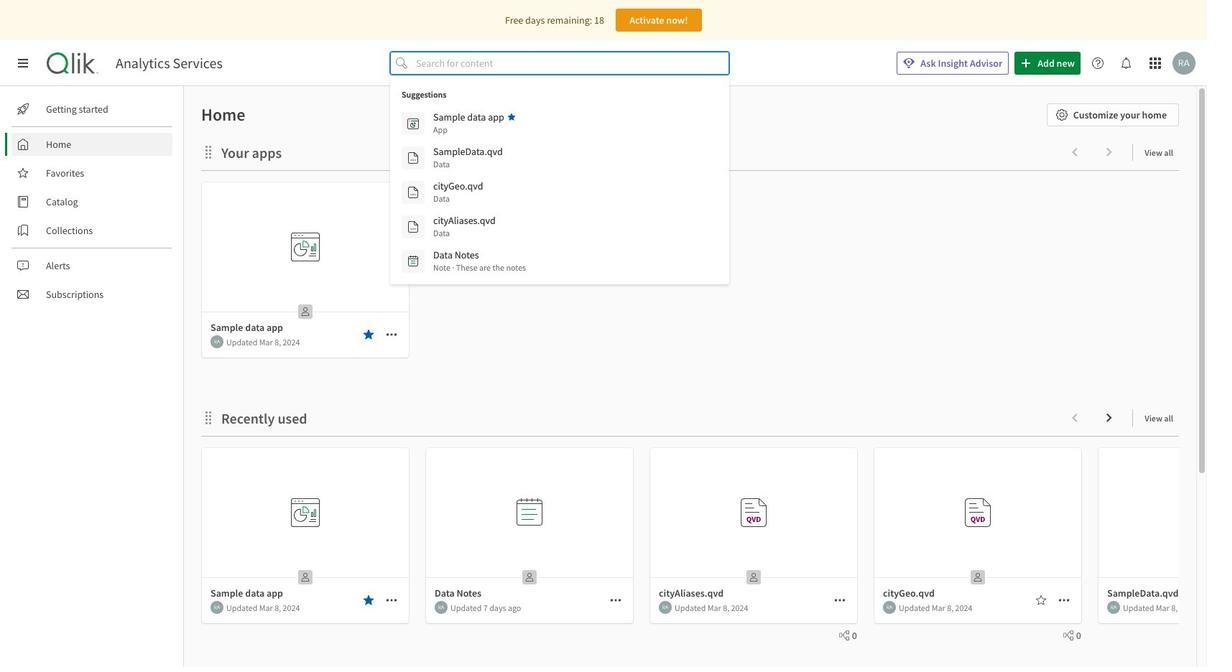 Task type: vqa. For each thing, say whether or not it's contained in the screenshot.
second menu item from the left
no



Task type: locate. For each thing, give the bounding box(es) containing it.
0 vertical spatial remove from favorites image
[[363, 329, 375, 341]]

ruby anderson image
[[1173, 52, 1196, 75], [211, 602, 224, 615], [659, 602, 672, 615], [1108, 602, 1121, 615]]

more actions image
[[386, 329, 398, 341], [610, 595, 622, 607]]

ruby anderson image
[[211, 336, 224, 349], [435, 602, 448, 615], [883, 602, 896, 615]]

sampledata.qvd element
[[433, 145, 503, 158]]

more actions image
[[386, 595, 398, 607], [1059, 595, 1070, 607]]

move collection image
[[201, 145, 216, 159]]

citygeo.qvd element
[[433, 180, 483, 193]]

0 horizontal spatial more actions image
[[386, 595, 398, 607]]

cityaliases.qvd element
[[433, 214, 496, 227]]

ruby anderson element
[[211, 336, 224, 349], [211, 602, 224, 615], [435, 602, 448, 615], [659, 602, 672, 615], [883, 602, 896, 615], [1108, 602, 1121, 615]]

0 horizontal spatial ruby anderson image
[[211, 336, 224, 349]]

1 vertical spatial remove from favorites image
[[363, 595, 375, 607]]

1 horizontal spatial more actions image
[[610, 595, 622, 607]]

2 horizontal spatial ruby anderson image
[[883, 602, 896, 615]]

remove from favorites image
[[363, 329, 375, 341], [363, 595, 375, 607]]

main content
[[178, 86, 1208, 668]]

0 horizontal spatial more actions image
[[386, 329, 398, 341]]

1 horizontal spatial more actions image
[[1059, 595, 1070, 607]]

Search for content text field
[[413, 52, 730, 75]]



Task type: describe. For each thing, give the bounding box(es) containing it.
ruby anderson image for add to favorites icon
[[883, 602, 896, 615]]

close sidebar menu image
[[17, 58, 29, 69]]

2 remove from favorites image from the top
[[363, 595, 375, 607]]

navigation pane element
[[0, 92, 183, 312]]

these are the notes element
[[433, 262, 526, 275]]

0 vertical spatial more actions image
[[386, 329, 398, 341]]

1 vertical spatial more actions image
[[610, 595, 622, 607]]

data notes element
[[433, 249, 479, 262]]

ruby anderson image for 1st remove from favorites icon from the top of the page
[[211, 336, 224, 349]]

1 more actions image from the left
[[386, 595, 398, 607]]

sample data app element
[[433, 111, 504, 124]]

analytics services element
[[116, 55, 223, 72]]

1 horizontal spatial ruby anderson image
[[435, 602, 448, 615]]

move collection image
[[201, 411, 216, 425]]

add to favorites image
[[1036, 595, 1047, 607]]

2 more actions image from the left
[[1059, 595, 1070, 607]]

1 remove from favorites image from the top
[[363, 329, 375, 341]]



